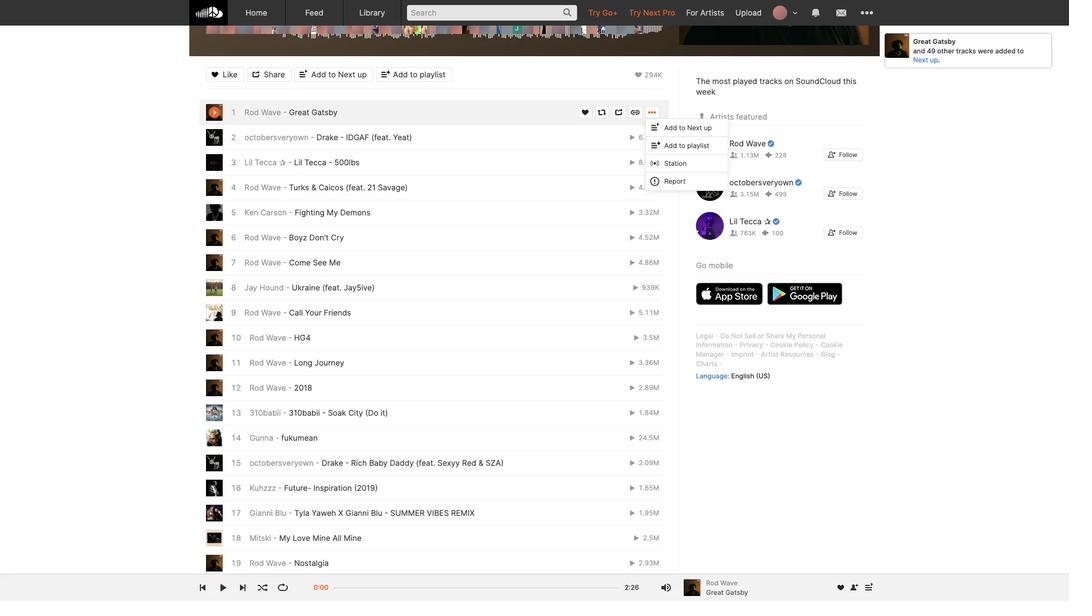 Task type: locate. For each thing, give the bounding box(es) containing it.
wave for rod wave - long journey
[[266, 358, 286, 368]]

drake - rich baby daddy (feat. sexyy red & sza) element
[[206, 455, 223, 472]]

2018 element
[[206, 380, 223, 397]]

try right go+
[[629, 8, 641, 17]]

310babii up gunna
[[250, 409, 281, 418]]

ken for ken carson
[[250, 584, 264, 594]]

1 horizontal spatial try
[[629, 8, 641, 17]]

baby
[[369, 459, 388, 468]]

1 follow button from the top
[[824, 149, 863, 161]]

2 horizontal spatial tecca
[[740, 217, 762, 226]]

0 horizontal spatial cookie
[[771, 341, 793, 349]]

5
[[231, 208, 236, 218]]

rod wave - long journey
[[250, 358, 344, 368]]

0 vertical spatial artists
[[701, 8, 725, 17]]

add to next up
[[311, 70, 367, 79], [665, 124, 712, 132]]

2 follow button from the top
[[824, 188, 863, 200]]

ken carson link for 20
[[250, 584, 292, 594]]

1 vertical spatial next
[[338, 70, 355, 79]]

the
[[696, 76, 710, 86]]

octobersveryown down rod wave - great gatsby
[[245, 133, 309, 142]]

1 vertical spatial octobersveryown link
[[730, 178, 803, 188]]

drake for drake - rich baby daddy (feat. sexyy red & sza)
[[322, 459, 343, 468]]

2 vertical spatial my
[[279, 534, 291, 543]]

tecca up rod wave - turks & caicos (feat. 21 savage)
[[305, 158, 327, 167]]

2 vertical spatial follow
[[839, 229, 858, 237]]

tecca for lil tecca ✰ - lil tecca - 500lbs
[[255, 158, 277, 167]]

294k
[[645, 71, 662, 79]]

500lbs
[[335, 158, 360, 167]]

jay
[[245, 283, 257, 293]]

0 horizontal spatial try
[[589, 8, 600, 17]]

feed
[[305, 8, 324, 17]]

try left go+
[[589, 8, 600, 17]]

1 vertical spatial add to playlist
[[665, 141, 710, 150]]

0 vertical spatial follow
[[839, 151, 858, 159]]

boyz don't cry element
[[206, 230, 223, 246]]

octobersveryown link for octobersveryown - drake - idgaf (feat. yeat)
[[245, 133, 309, 142]]

0 horizontal spatial tracks
[[760, 76, 783, 86]]

resources
[[781, 351, 814, 359]]

ukraine (feat. jay5ive) element
[[206, 280, 223, 296]]

499 link
[[764, 190, 787, 198]]

tracks left on
[[760, 76, 783, 86]]

nostalgia element
[[206, 555, 223, 572]]

playlist
[[420, 70, 446, 79], [688, 141, 710, 150]]

0 horizontal spatial ✰
[[279, 158, 286, 167]]

carson up "rod wave - boyz don't cry" at the left top of page
[[261, 208, 287, 218]]

great
[[914, 37, 931, 45], [289, 108, 310, 117], [706, 589, 724, 597]]

mine left all
[[313, 534, 331, 543]]

1 follow from the top
[[839, 151, 858, 159]]

0 horizontal spatial gianni
[[250, 509, 273, 518]]

- up lil tecca ✰ - lil tecca - 500lbs
[[311, 133, 315, 142]]

octobersveryown down gunna - fukumean
[[250, 459, 314, 468]]

1 vertical spatial ✰
[[764, 217, 771, 226]]

3 follow button from the top
[[824, 227, 863, 239]]

1 horizontal spatial ✰
[[764, 217, 771, 226]]

hg4 link
[[294, 333, 311, 343]]

2 vertical spatial next
[[688, 124, 702, 132]]

octobersveryown link down rod wave - great gatsby
[[245, 133, 309, 142]]

2 try from the left
[[629, 8, 641, 17]]

0 vertical spatial &
[[312, 183, 317, 192]]

1 horizontal spatial lil tecca ✰ link
[[730, 217, 780, 227]]

great gatsby element
[[680, 0, 869, 45], [206, 104, 223, 121], [684, 580, 701, 597]]

tyla
[[295, 509, 310, 518]]

wave for rod wave - 2018
[[266, 384, 286, 393]]

blu down (2019)
[[371, 509, 383, 518]]

1 horizontal spatial tracks
[[957, 47, 977, 55]]

0 horizontal spatial 310babii
[[250, 409, 281, 418]]

try next pro
[[629, 8, 675, 17]]

savage)
[[378, 183, 408, 192]]

1 vertical spatial &
[[479, 459, 484, 468]]

wave for rod wave - come see me
[[261, 258, 281, 268]]

- up kuhzzz - future- inspiration (2019)
[[316, 459, 320, 468]]

artists right for
[[701, 8, 725, 17]]

add to next up for the bottom add to next up button
[[665, 124, 712, 132]]

rod for rod wave
[[730, 139, 744, 149]]

& right the red
[[479, 459, 484, 468]]

0 horizontal spatial great gatsby link
[[289, 108, 338, 117]]

1 horizontal spatial next
[[644, 8, 661, 17]]

2 vertical spatial octobersveryown link
[[250, 459, 314, 468]]

1 horizontal spatial 310babii
[[289, 409, 320, 418]]

228 link
[[764, 151, 787, 159]]

2
[[231, 133, 236, 142]]

310babii - soak city (do it) element
[[206, 405, 223, 422]]

2 horizontal spatial next
[[688, 124, 702, 132]]

octobersveryown's avatar element
[[696, 173, 724, 201]]

come
[[289, 258, 311, 268]]

0 vertical spatial share
[[264, 70, 285, 79]]

future- inspiration (2019) link
[[284, 484, 378, 493]]

1 horizontal spatial great
[[706, 589, 724, 597]]

1 vertical spatial my
[[787, 332, 796, 340]]

14
[[231, 434, 241, 443]]

1 vertical spatial share
[[766, 332, 785, 340]]

None search field
[[402, 0, 583, 25]]

gianni blu link
[[250, 509, 287, 518]]

⁃ imprint ⁃ artist resources ⁃ blog ⁃ charts ⁃ language: english (us)
[[696, 351, 841, 380]]

1 horizontal spatial cookie
[[821, 341, 843, 349]]

upload
[[736, 8, 762, 17]]

drake up inspiration
[[322, 459, 343, 468]]

cookie manager
[[696, 341, 843, 359]]

- left fighting
[[289, 208, 293, 218]]

- right hound
[[286, 283, 290, 293]]

my love mine all mine element
[[206, 530, 223, 547]]

home link
[[228, 0, 286, 26]]

rod for rod wave - 2018
[[250, 384, 264, 393]]

report button
[[646, 173, 728, 191]]

english
[[732, 372, 755, 380]]

1 vertical spatial carson
[[266, 584, 292, 594]]

jennifer's
[[300, 584, 336, 594]]

310babii
[[250, 409, 281, 418], [289, 409, 320, 418]]

0 vertical spatial ✰
[[279, 158, 286, 167]]

0 horizontal spatial great
[[289, 108, 310, 117]]

rod for rod wave - hg4
[[250, 333, 264, 343]]

lil inside lil tecca ✰ link
[[730, 217, 738, 226]]

1 horizontal spatial mine
[[344, 534, 362, 543]]

24.5m
[[637, 434, 660, 442]]

great inside rod wave great gatsby
[[706, 589, 724, 597]]

0 horizontal spatial tecca
[[255, 158, 277, 167]]

wave for rod wave - nostalgia
[[266, 559, 286, 568]]

gianni right the 17
[[250, 509, 273, 518]]

carson down rod wave - nostalgia
[[266, 584, 292, 594]]

0 horizontal spatial share
[[264, 70, 285, 79]]

1 vertical spatial ken carson link
[[250, 584, 292, 594]]

lil up turks
[[294, 158, 302, 167]]

1 vertical spatial ken
[[250, 584, 264, 594]]

1 horizontal spatial add to next up
[[665, 124, 712, 132]]

mine right all
[[344, 534, 362, 543]]

boyz don't cry link
[[289, 233, 344, 243]]

0 vertical spatial add to next up button
[[295, 67, 374, 82]]

2 horizontal spatial my
[[787, 332, 796, 340]]

or
[[758, 332, 765, 340]]

blu left "tyla"
[[275, 509, 287, 518]]

1 horizontal spatial up
[[704, 124, 712, 132]]

ken for ken carson - fighting my demons
[[245, 208, 258, 218]]

octobersveryown link
[[245, 133, 309, 142], [730, 178, 803, 188], [250, 459, 314, 468]]

octobersveryown link up 499 link
[[730, 178, 803, 188]]

artists right user image
[[710, 112, 734, 122]]

privacy
[[740, 341, 764, 349]]

body
[[338, 584, 357, 594]]

0 vertical spatial ken carson link
[[245, 208, 287, 218]]

turks & caicos (feat. 21 savage) element
[[206, 179, 223, 196]]

0 vertical spatial gatsby
[[933, 37, 956, 45]]

0 vertical spatial octobersveryown
[[245, 133, 309, 142]]

your
[[305, 308, 322, 318]]

wave inside rod wave great gatsby
[[721, 579, 738, 587]]

1 vertical spatial follow
[[839, 190, 858, 198]]

0 vertical spatial add to next up
[[311, 70, 367, 79]]

0 vertical spatial drake
[[317, 133, 338, 142]]

- left the rich
[[345, 459, 349, 468]]

310babii down 2018
[[289, 409, 320, 418]]

0 vertical spatial ken
[[245, 208, 258, 218]]

ken carson link for 5
[[245, 208, 287, 218]]

ken right 5
[[245, 208, 258, 218]]

wave
[[261, 108, 281, 117], [746, 139, 766, 149], [261, 183, 281, 192], [261, 233, 281, 243], [261, 258, 281, 268], [261, 308, 281, 318], [266, 333, 286, 343], [266, 358, 286, 368], [266, 384, 286, 393], [266, 559, 286, 568], [721, 579, 738, 587]]

drake - idgaf (feat. yeat) element
[[206, 129, 223, 146]]

wave for rod wave - turks & caicos (feat. 21 savage)
[[261, 183, 281, 192]]

0 horizontal spatial up
[[358, 70, 367, 79]]

drake up lil tecca - 500lbs link
[[317, 133, 338, 142]]

rod for rod wave - boyz don't cry
[[245, 233, 259, 243]]

1 vertical spatial drake
[[322, 459, 343, 468]]

1 vertical spatial tracks
[[760, 76, 783, 86]]

✰ up 100 link
[[764, 217, 771, 226]]

gatsby
[[933, 37, 956, 45], [312, 108, 338, 117], [726, 589, 748, 597]]

2 cookie from the left
[[821, 341, 843, 349]]

gatsby inside great gatsby and 49 other tracks were added to next up .
[[933, 37, 956, 45]]

octobersveryown up 3.15m
[[730, 178, 794, 187]]

100 link
[[761, 229, 784, 237]]

gianni blu - tyla yaweh x gianni blu - summer vibes remix
[[250, 509, 475, 518]]

rod wave link for rod wave - call your friends
[[245, 308, 281, 318]]

0 vertical spatial add to playlist button
[[376, 67, 452, 82]]

- left long
[[288, 358, 292, 368]]

my up cookie policy link
[[787, 332, 796, 340]]

1 310babii from the left
[[250, 409, 281, 418]]

add to next up for the top add to next up button
[[311, 70, 367, 79]]

next for the bottom add to next up button
[[688, 124, 702, 132]]

tracks left 'were'
[[957, 47, 977, 55]]

follow button for wave
[[824, 149, 863, 161]]

wave for rod wave - hg4
[[266, 333, 286, 343]]

see
[[313, 258, 327, 268]]

1 vertical spatial add to playlist button
[[646, 137, 728, 155]]

2 mine from the left
[[344, 534, 362, 543]]

bob builder's avatar element
[[773, 6, 788, 20]]

share inside do not sell or share my personal information
[[766, 332, 785, 340]]

come see me link
[[289, 258, 341, 268]]

1 vertical spatial octobersveryown
[[730, 178, 794, 187]]

tecca for lil tecca ✰
[[740, 217, 762, 226]]

2 horizontal spatial gatsby
[[933, 37, 956, 45]]

go mobile
[[696, 261, 733, 270]]

0 vertical spatial follow button
[[824, 149, 863, 161]]

rod wave great gatsby
[[706, 579, 748, 597]]

tecca right 3
[[255, 158, 277, 167]]

1 horizontal spatial gianni
[[346, 509, 369, 518]]

3.15m
[[740, 190, 759, 198]]

octobersveryown link down gunna - fukumean
[[250, 459, 314, 468]]

lil tecca ✰ link right 3
[[245, 158, 286, 167]]

1 try from the left
[[589, 8, 600, 17]]

(feat. left 21 in the left top of the page
[[346, 183, 365, 192]]

my inside do not sell or share my personal information
[[787, 332, 796, 340]]

1.95m
[[637, 509, 660, 517]]

0 vertical spatial up
[[358, 70, 367, 79]]

2 blu from the left
[[371, 509, 383, 518]]

octobersveryown for octobersveryown - drake - rich baby daddy (feat. sexyy red & sza)
[[250, 459, 314, 468]]

gatsby inside rod wave great gatsby
[[726, 589, 748, 597]]

2 310babii from the left
[[289, 409, 320, 418]]

ken carson - fighting my demons
[[245, 208, 371, 218]]

0 horizontal spatial &
[[312, 183, 317, 192]]

gunna
[[250, 434, 273, 443]]

2 horizontal spatial lil
[[730, 217, 738, 226]]

0 vertical spatial lil tecca ✰ link
[[245, 158, 286, 167]]

lil for lil tecca ✰ - lil tecca - 500lbs
[[245, 158, 253, 167]]

octobersveryown for octobersveryown - drake - idgaf (feat. yeat)
[[245, 133, 309, 142]]

- left soak
[[322, 409, 326, 418]]

try inside try next pro link
[[629, 8, 641, 17]]

2 horizontal spatial great
[[914, 37, 931, 45]]

love
[[293, 534, 310, 543]]

2.32m
[[637, 585, 660, 593]]

1 horizontal spatial blu
[[371, 509, 383, 518]]

310babii - 310babii - soak city (do it)
[[250, 409, 388, 418]]

- right '310babii' link
[[283, 409, 287, 418]]

1 horizontal spatial my
[[327, 208, 338, 218]]

lil up 763k link at the right of page
[[730, 217, 738, 226]]

0 vertical spatial octobersveryown link
[[245, 133, 309, 142]]

1 horizontal spatial lil
[[294, 158, 302, 167]]

(feat. left yeat)
[[372, 133, 391, 142]]

0 horizontal spatial lil
[[245, 158, 253, 167]]

- left the call
[[283, 308, 287, 318]]

ken carson link right 5
[[245, 208, 287, 218]]

rod inside rod wave great gatsby
[[706, 579, 719, 587]]

inspiration
[[314, 484, 352, 493]]

1 horizontal spatial add to playlist button
[[646, 137, 728, 155]]

cookie up artist resources link
[[771, 341, 793, 349]]

user image
[[696, 110, 708, 124]]

share up '⁃ privacy ⁃ cookie policy ⁃'
[[766, 332, 785, 340]]

blog
[[821, 351, 835, 359]]

1 vertical spatial great gatsby link
[[706, 588, 748, 598]]

tecca up the 763k
[[740, 217, 762, 226]]

cookie policy link
[[771, 341, 814, 349]]

rod wave link for rod wave - nostalgia
[[250, 559, 286, 568]]

soak
[[328, 409, 346, 418]]

1.84m
[[637, 409, 660, 417]]

share
[[264, 70, 285, 79], [766, 332, 785, 340]]

310babii link
[[250, 409, 281, 418]]

tecca
[[255, 158, 277, 167], [305, 158, 327, 167], [740, 217, 762, 226]]

0 horizontal spatial add to next up
[[311, 70, 367, 79]]

turks & caicos (feat. 21 savage) link
[[289, 183, 408, 192]]

nostalgia
[[294, 559, 329, 568]]

100
[[772, 229, 784, 237]]

3.32m
[[637, 209, 660, 217]]

share up rod wave - great gatsby
[[264, 70, 285, 79]]

- left "tyla"
[[289, 509, 292, 518]]

follow button for tecca
[[824, 227, 863, 239]]

2 vertical spatial great
[[706, 589, 724, 597]]

- up turks
[[288, 158, 292, 167]]

0 horizontal spatial blu
[[275, 509, 287, 518]]

1 vertical spatial great
[[289, 108, 310, 117]]

call your friends element
[[206, 305, 223, 321]]

up
[[358, 70, 367, 79], [704, 124, 712, 132]]

try inside try go+ link
[[589, 8, 600, 17]]

(feat. down me
[[322, 283, 342, 293]]

wave for rod wave - boyz don't cry
[[261, 233, 281, 243]]

- left the summer
[[385, 509, 388, 518]]

2 follow from the top
[[839, 190, 858, 198]]

tyla yaweh x gianni blu - summer vibes remix link
[[295, 509, 475, 518]]

1 vertical spatial up
[[704, 124, 712, 132]]

0 vertical spatial great gatsby element
[[680, 0, 869, 45]]

2 vertical spatial gatsby
[[726, 589, 748, 597]]

& right turks
[[312, 183, 317, 192]]

310babii - soak city (do it) link
[[289, 409, 388, 418]]

1 vertical spatial gatsby
[[312, 108, 338, 117]]

ken right 20
[[250, 584, 264, 594]]

my left love
[[279, 534, 291, 543]]

0 horizontal spatial next
[[338, 70, 355, 79]]

lil tecca ✰ link up the 763k
[[730, 217, 780, 227]]

caicos
[[319, 183, 344, 192]]

cookie up blog link on the bottom of the page
[[821, 341, 843, 349]]

my right fighting
[[327, 208, 338, 218]]

sell
[[745, 332, 756, 340]]

0 horizontal spatial my
[[279, 534, 291, 543]]

ken
[[245, 208, 258, 218], [250, 584, 264, 594]]

1 horizontal spatial share
[[766, 332, 785, 340]]

rod wave link for rod wave - come see me
[[245, 258, 281, 268]]

8.68m
[[637, 158, 660, 167]]

rod wave link for rod wave - turks & caicos (feat. 21 savage)
[[245, 183, 281, 192]]

3 follow from the top
[[839, 229, 858, 237]]

ken carson link
[[245, 208, 287, 218], [250, 584, 292, 594]]

imprint
[[732, 351, 754, 359]]

1 mine from the left
[[313, 534, 331, 543]]

✰ left lil tecca - 500lbs link
[[279, 158, 286, 167]]

lil tecca ✰ - lil tecca - 500lbs
[[245, 158, 360, 167]]

gianni right x
[[346, 509, 369, 518]]

progress bar
[[334, 583, 619, 601]]

gunna link
[[250, 434, 273, 443]]

1 horizontal spatial &
[[479, 459, 484, 468]]

✰ for lil tecca ✰
[[764, 217, 771, 226]]

1 vertical spatial add to next up
[[665, 124, 712, 132]]

2 vertical spatial follow button
[[824, 227, 863, 239]]

me
[[329, 258, 341, 268]]

lil right 3
[[245, 158, 253, 167]]

drake - idgaf (feat. yeat) link
[[317, 133, 412, 142]]

station button
[[646, 155, 728, 173]]

0 vertical spatial playlist
[[420, 70, 446, 79]]

share inside popup button
[[264, 70, 285, 79]]

great gatsby link
[[289, 108, 338, 117], [706, 588, 748, 598]]

ken carson link down rod wave - nostalgia
[[250, 584, 292, 594]]

0 horizontal spatial add to next up button
[[295, 67, 374, 82]]



Task type: vqa. For each thing, say whether or not it's contained in the screenshot.


Task type: describe. For each thing, give the bounding box(es) containing it.
boyz
[[289, 233, 307, 243]]

featured
[[736, 112, 768, 122]]

on
[[785, 76, 794, 86]]

4.52m
[[637, 234, 660, 242]]

⁃ privacy ⁃ cookie policy ⁃
[[733, 341, 821, 349]]

rod for rod wave great gatsby
[[706, 579, 719, 587]]

- down share popup button
[[283, 108, 287, 117]]

0 vertical spatial next
[[644, 8, 661, 17]]

rod wave
[[730, 139, 766, 149]]

rod wave - call your friends
[[245, 308, 351, 318]]

- left nostalgia at left
[[288, 559, 292, 568]]

rod for rod wave - nostalgia
[[250, 559, 264, 568]]

18
[[231, 534, 241, 543]]

- left the boyz
[[283, 233, 287, 243]]

3.15m link
[[730, 190, 759, 198]]

sza)
[[486, 459, 504, 468]]

cookie inside cookie manager
[[821, 341, 843, 349]]

do not sell or share my personal information
[[696, 332, 826, 349]]

legal link
[[696, 332, 714, 340]]

499
[[775, 190, 787, 198]]

future- inspiration (2019) element
[[206, 480, 223, 497]]

tracks inside the most played tracks on soundcloud this week
[[760, 76, 783, 86]]

mobile
[[709, 261, 733, 270]]

Search search field
[[407, 5, 577, 21]]

next up
[[914, 56, 938, 64]]

- left 500lbs
[[329, 158, 332, 167]]

fighting
[[295, 208, 325, 218]]

to inside great gatsby and 49 other tracks were added to next up .
[[1018, 47, 1024, 55]]

ken carson
[[250, 584, 292, 594]]

most
[[713, 76, 731, 86]]

- left hg4 link at the bottom left of the page
[[288, 333, 292, 343]]

rod wave - great gatsby
[[245, 108, 338, 117]]

228
[[775, 151, 787, 159]]

tyla yaweh x gianni blu - summer vibes remix element
[[206, 505, 223, 522]]

- right "mitski"
[[274, 534, 277, 543]]

4.46m
[[637, 184, 660, 192]]

4.86m
[[637, 259, 660, 267]]

carson for ken carson
[[266, 584, 292, 594]]

go+
[[603, 8, 618, 17]]

report
[[665, 177, 686, 185]]

nostalgia link
[[294, 559, 329, 568]]

share button
[[247, 67, 292, 82]]

next for the top add to next up button
[[338, 70, 355, 79]]

wave for rod wave - great gatsby
[[261, 108, 281, 117]]

jennifer's body element
[[206, 580, 223, 597]]

16
[[231, 484, 241, 493]]

my love mine all mine link
[[279, 534, 362, 543]]

- left turks
[[283, 183, 287, 192]]

manager
[[696, 351, 725, 359]]

0 vertical spatial add to playlist
[[393, 70, 446, 79]]

1 cookie from the left
[[771, 341, 793, 349]]

- left idgaf
[[340, 133, 344, 142]]

rod for rod wave - come see me
[[245, 258, 259, 268]]

rod for rod wave - turks & caicos (feat. 21 savage)
[[245, 183, 259, 192]]

0 vertical spatial great gatsby link
[[289, 108, 338, 117]]

- left come
[[283, 258, 287, 268]]

2 gianni from the left
[[346, 509, 369, 518]]

jennifer's body
[[300, 584, 357, 594]]

763k
[[740, 229, 756, 237]]

octobersveryown for octobersveryown
[[730, 178, 794, 187]]

friends
[[324, 308, 351, 318]]

next up image
[[862, 582, 876, 595]]

15
[[231, 459, 241, 468]]

journey
[[315, 358, 344, 368]]

octobersveryown - drake - rich baby daddy (feat. sexyy red & sza)
[[250, 459, 504, 468]]

2 vertical spatial great gatsby element
[[684, 580, 701, 597]]

hg4 element
[[206, 330, 223, 346]]

follow for tecca
[[839, 229, 858, 237]]

1 vertical spatial lil tecca ✰ link
[[730, 217, 780, 227]]

demons
[[340, 208, 371, 218]]

turks
[[289, 183, 309, 192]]

sexyy
[[438, 459, 460, 468]]

- right gunna
[[276, 434, 279, 443]]

2.93m
[[637, 560, 660, 568]]

upload link
[[730, 0, 768, 25]]

wave for rod wave - call your friends
[[261, 308, 281, 318]]

come see me element
[[206, 255, 223, 271]]

drake for drake - idgaf (feat. yeat)
[[317, 133, 338, 142]]

0 horizontal spatial playlist
[[420, 70, 446, 79]]

2.5m
[[641, 534, 660, 543]]

rod for rod wave - long journey
[[250, 358, 264, 368]]

6.46m
[[637, 133, 660, 141]]

rod wave - 2018
[[250, 384, 312, 393]]

- right kuhzzz link
[[278, 484, 282, 493]]

rod wave link for rod wave - boyz don't cry
[[245, 233, 281, 243]]

drake - rich baby daddy (feat. sexyy red & sza) link
[[322, 459, 504, 468]]

great gatsby and 49 other tracks were added to next up .
[[914, 37, 1024, 64]]

1 vertical spatial playlist
[[688, 141, 710, 150]]

mitski
[[250, 534, 271, 543]]

do not sell or share my personal information link
[[696, 332, 826, 349]]

like
[[223, 70, 238, 79]]

1 gianni from the left
[[250, 509, 273, 518]]

try for try next pro
[[629, 8, 641, 17]]

do
[[721, 332, 730, 340]]

1 vertical spatial great gatsby element
[[206, 104, 223, 121]]

rich
[[351, 459, 367, 468]]

kuhzzz
[[250, 484, 276, 493]]

like button
[[206, 67, 244, 82]]

rod wave link for rod wave - hg4
[[250, 333, 286, 343]]

2018
[[294, 384, 312, 393]]

rod for rod wave - call your friends
[[245, 308, 259, 318]]

x
[[338, 509, 343, 518]]

tracks inside great gatsby and 49 other tracks were added to next up .
[[957, 47, 977, 55]]

go
[[696, 261, 707, 270]]

pro
[[663, 8, 675, 17]]

charts link
[[696, 360, 718, 368]]

20
[[231, 584, 241, 594]]

long
[[294, 358, 313, 368]]

lil tecca ✰'s avatar element
[[696, 212, 724, 240]]

artists featured
[[710, 112, 768, 122]]

policy
[[795, 341, 814, 349]]

lil tecca - 500lbs element
[[206, 154, 223, 171]]

long journey link
[[294, 358, 344, 368]]

try for try go+
[[589, 8, 600, 17]]

✰ for lil tecca ✰ - lil tecca - 500lbs
[[279, 158, 286, 167]]

added
[[996, 47, 1016, 55]]

for artists
[[687, 8, 725, 17]]

lil for lil tecca ✰
[[730, 217, 738, 226]]

follow for wave
[[839, 151, 858, 159]]

mitski - my love mine all mine
[[250, 534, 362, 543]]

artist
[[761, 351, 779, 359]]

fighting my demons element
[[206, 204, 223, 221]]

up for the top add to next up button
[[358, 70, 367, 79]]

wave for rod wave great gatsby
[[721, 579, 738, 587]]

octobersveryown - drake - idgaf (feat. yeat)
[[245, 133, 412, 142]]

up for the bottom add to next up button
[[704, 124, 712, 132]]

3.36m
[[637, 359, 660, 367]]

wave for rod wave
[[746, 139, 766, 149]]

great inside great gatsby and 49 other tracks were added to next up .
[[914, 37, 931, 45]]

fukumean element
[[206, 430, 223, 447]]

1 horizontal spatial great gatsby link
[[706, 588, 748, 598]]

0 vertical spatial my
[[327, 208, 338, 218]]

jennifer's body link
[[300, 584, 357, 594]]

1 blu from the left
[[275, 509, 287, 518]]

939k
[[640, 284, 660, 292]]

1 vertical spatial add to next up button
[[646, 119, 728, 137]]

rod wave's avatar element
[[696, 134, 724, 162]]

legal
[[696, 332, 714, 340]]

language:
[[696, 372, 730, 380]]

long journey element
[[206, 355, 223, 372]]

rod for rod wave - great gatsby
[[245, 108, 259, 117]]

cookie manager link
[[696, 341, 843, 359]]

0 horizontal spatial add to playlist button
[[376, 67, 452, 82]]

octobersveryown link for octobersveryown - drake - rich baby daddy (feat. sexyy red & sza)
[[250, 459, 314, 468]]

rod wave link for rod wave - 2018
[[250, 384, 286, 393]]

1 vertical spatial artists
[[710, 112, 734, 122]]

jay hound - ukraine (feat. jay5ive)
[[245, 283, 375, 293]]

fukumean
[[281, 434, 318, 443]]

(feat. left "sexyy"
[[416, 459, 436, 468]]

rod wave link for rod wave - great gatsby
[[245, 108, 281, 117]]

1 horizontal spatial tecca
[[305, 158, 327, 167]]

rod wave link for rod wave - long journey
[[250, 358, 286, 368]]

and
[[914, 47, 926, 55]]

next up link
[[914, 56, 938, 64]]

8
[[231, 283, 236, 293]]

cry
[[331, 233, 344, 243]]

call your friends link
[[289, 308, 351, 318]]

carson for ken carson - fighting my demons
[[261, 208, 287, 218]]

other
[[938, 47, 955, 55]]

- left 2018 link
[[288, 384, 292, 393]]

9
[[231, 308, 236, 318]]

49
[[927, 47, 936, 55]]



